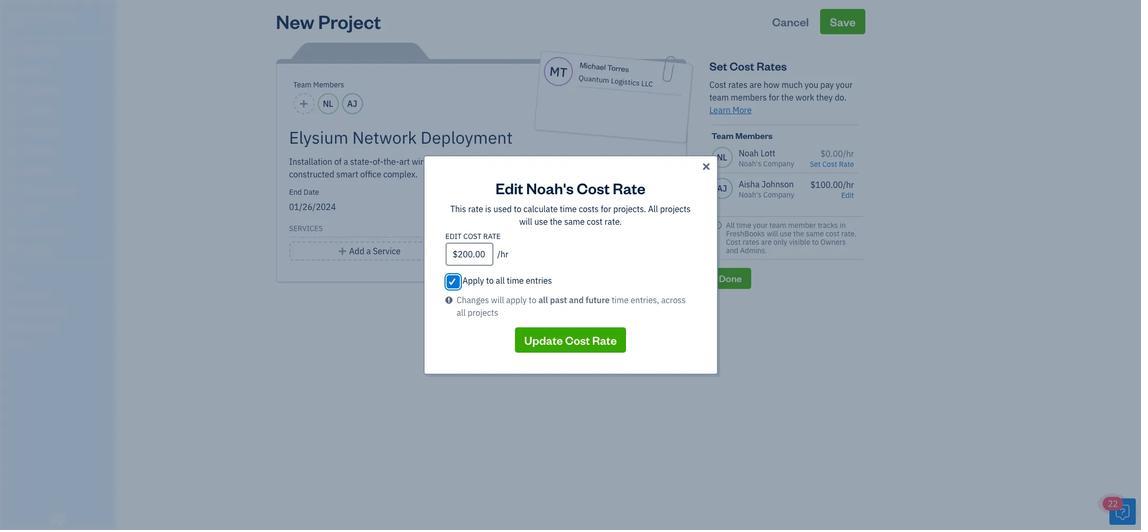 Task type: locate. For each thing, give the bounding box(es) containing it.
team members for $0.00
[[712, 130, 773, 141]]

1 vertical spatial same
[[806, 229, 824, 238]]

projects down changes
[[468, 307, 499, 318]]

nl
[[323, 98, 333, 109], [717, 152, 728, 163]]

all
[[496, 275, 505, 286], [539, 295, 548, 305], [457, 307, 466, 318]]

/hr inside $0.00 /hr set cost rate
[[843, 148, 855, 159]]

/hr up set cost rate button
[[843, 148, 855, 159]]

noah's
[[8, 9, 35, 20], [739, 159, 762, 168], [527, 178, 574, 198], [739, 190, 762, 199]]

team members
[[293, 80, 344, 89], [712, 130, 773, 141]]

to inside all time your team member tracks in freshbooks will use the same cost rate. cost rates are only visible to owners and admins.
[[812, 237, 819, 247]]

0 horizontal spatial for
[[601, 204, 612, 214]]

done
[[719, 272, 742, 284]]

this
[[451, 204, 466, 214]]

invoice image
[[7, 106, 19, 116]]

0 horizontal spatial team members
[[293, 80, 344, 89]]

noah's inside noah lott noah's company
[[739, 159, 762, 168]]

members
[[731, 92, 767, 103]]

0 vertical spatial rate.
[[605, 216, 622, 227]]

1 vertical spatial nl
[[717, 152, 728, 163]]

nl right add team member image
[[323, 98, 333, 109]]

the down much
[[782, 92, 794, 103]]

rate
[[484, 232, 501, 241]]

0 horizontal spatial members
[[313, 80, 344, 89]]

edit inside edit noah's cost rate dialog
[[496, 178, 524, 198]]

0 horizontal spatial edit
[[496, 178, 524, 198]]

0 vertical spatial aj
[[347, 98, 357, 109]]

0 horizontal spatial cost
[[587, 216, 603, 227]]

info image
[[714, 221, 723, 229]]

use
[[535, 216, 548, 227], [780, 229, 792, 238]]

your up do.
[[836, 79, 853, 90]]

time
[[560, 204, 577, 214], [737, 220, 752, 230], [507, 275, 524, 286], [612, 295, 629, 305]]

rate down $0.00
[[839, 159, 855, 169]]

payment image
[[7, 126, 19, 136]]

all
[[648, 204, 658, 214], [726, 220, 735, 230]]

1 horizontal spatial cost
[[826, 229, 840, 238]]

your inside all time your team member tracks in freshbooks will use the same cost rate. cost rates are only visible to owners and admins.
[[753, 220, 768, 230]]

add a service button
[[289, 242, 449, 261]]

and down freshbooks
[[726, 246, 739, 255]]

1 horizontal spatial all
[[726, 220, 735, 230]]

0 vertical spatial use
[[535, 216, 548, 227]]

/hr
[[843, 148, 855, 159], [843, 179, 855, 190], [498, 249, 509, 260]]

rate. inside the this rate is used to calculate time costs for projects. all projects will use the same cost rate.
[[605, 216, 622, 227]]

company
[[37, 9, 73, 20], [764, 159, 795, 168], [764, 190, 795, 199]]

0 vertical spatial members
[[313, 80, 344, 89]]

nl right close "icon"
[[717, 152, 728, 163]]

1 horizontal spatial team members
[[712, 130, 773, 141]]

team inside cost rates are how much you pay your team members for the work they do. learn more
[[710, 92, 729, 103]]

team members up add team member image
[[293, 80, 344, 89]]

will inside all time your team member tracks in freshbooks will use the same cost rate. cost rates are only visible to owners and admins.
[[767, 229, 779, 238]]

owners
[[821, 237, 846, 247]]

Amount (USD) text field
[[446, 243, 493, 266]]

$0.00 /hr set cost rate
[[810, 148, 855, 169]]

/hr down rate
[[498, 249, 509, 260]]

edit
[[496, 178, 524, 198], [842, 190, 855, 200]]

all down total hours
[[648, 204, 658, 214]]

cost up done
[[726, 237, 741, 247]]

cancel button
[[763, 9, 819, 34]]

team up the only
[[770, 220, 787, 230]]

the down the calculate
[[550, 216, 563, 227]]

a
[[367, 246, 371, 256]]

1 horizontal spatial and
[[726, 246, 739, 255]]

2 vertical spatial all
[[457, 307, 466, 318]]

for right costs
[[601, 204, 612, 214]]

2 vertical spatial the
[[794, 229, 805, 238]]

0 horizontal spatial nl
[[323, 98, 333, 109]]

0 vertical spatial for
[[769, 92, 780, 103]]

0 horizontal spatial rate.
[[605, 216, 622, 227]]

cost inside $0.00 /hr set cost rate
[[823, 159, 838, 169]]

for
[[769, 92, 780, 103], [601, 204, 612, 214]]

1 horizontal spatial same
[[806, 229, 824, 238]]

will left apply
[[491, 295, 504, 305]]

aj left aisha
[[717, 183, 727, 194]]

all right apply
[[496, 275, 505, 286]]

/hr inside $100.00 /hr edit
[[843, 179, 855, 190]]

0 vertical spatial the
[[782, 92, 794, 103]]

0 horizontal spatial and
[[569, 295, 584, 305]]

0 vertical spatial set
[[710, 58, 728, 73]]

for down how
[[769, 92, 780, 103]]

time entries, across all projects
[[457, 295, 686, 318]]

1 vertical spatial set
[[810, 159, 821, 169]]

total
[[636, 188, 652, 198]]

cost
[[587, 216, 603, 227], [826, 229, 840, 238]]

1 horizontal spatial your
[[836, 79, 853, 90]]

1 vertical spatial your
[[753, 220, 768, 230]]

0 vertical spatial all
[[648, 204, 658, 214]]

0 horizontal spatial team
[[710, 92, 729, 103]]

apply to all time entries
[[463, 275, 552, 286]]

0 horizontal spatial set
[[710, 58, 728, 73]]

0 horizontal spatial use
[[535, 216, 548, 227]]

cost down $0.00
[[823, 159, 838, 169]]

project image
[[7, 166, 19, 176]]

projects.
[[614, 204, 647, 214]]

0 vertical spatial and
[[726, 246, 739, 255]]

1 horizontal spatial use
[[780, 229, 792, 238]]

and right past
[[569, 295, 584, 305]]

time right the future
[[612, 295, 629, 305]]

cost left in
[[826, 229, 840, 238]]

1 vertical spatial all
[[539, 295, 548, 305]]

2 vertical spatial company
[[764, 190, 795, 199]]

rate.
[[605, 216, 622, 227], [842, 229, 857, 238]]

1 horizontal spatial team
[[712, 130, 734, 141]]

1 horizontal spatial all
[[496, 275, 505, 286]]

hours
[[654, 188, 673, 198]]

cost up "learn"
[[710, 79, 727, 90]]

all time your team member tracks in freshbooks will use the same cost rate. cost rates are only visible to owners and admins.
[[726, 220, 857, 255]]

1 vertical spatial cost
[[826, 229, 840, 238]]

client image
[[7, 66, 19, 76]]

to inside the this rate is used to calculate time costs for projects. all projects will use the same cost rate.
[[514, 204, 522, 214]]

are inside cost rates are how much you pay your team members for the work they do. learn more
[[750, 79, 762, 90]]

main element
[[0, 0, 142, 530]]

noah's inside dialog
[[527, 178, 574, 198]]

cost inside cost rates are how much you pay your team members for the work they do. learn more
[[710, 79, 727, 90]]

/hr up edit button
[[843, 179, 855, 190]]

time inside the this rate is used to calculate time costs for projects. all projects will use the same cost rate.
[[560, 204, 577, 214]]

2 vertical spatial will
[[491, 295, 504, 305]]

1 vertical spatial team
[[712, 130, 734, 141]]

project
[[318, 9, 381, 34]]

will down the calculate
[[520, 216, 533, 227]]

1 vertical spatial /hr
[[843, 179, 855, 190]]

time inside all time your team member tracks in freshbooks will use the same cost rate. cost rates are only visible to owners and admins.
[[737, 220, 752, 230]]

1 vertical spatial are
[[761, 237, 772, 247]]

1 vertical spatial for
[[601, 204, 612, 214]]

2 horizontal spatial will
[[767, 229, 779, 238]]

team members image
[[8, 290, 113, 298]]

cost inside all time your team member tracks in freshbooks will use the same cost rate. cost rates are only visible to owners and admins.
[[826, 229, 840, 238]]

1 horizontal spatial for
[[769, 92, 780, 103]]

1 horizontal spatial team
[[770, 220, 787, 230]]

to
[[514, 204, 522, 214], [812, 237, 819, 247], [486, 275, 494, 286], [529, 295, 537, 305]]

set inside $0.00 /hr set cost rate
[[810, 159, 821, 169]]

team members up noah
[[712, 130, 773, 141]]

2 vertical spatial /hr
[[498, 249, 509, 260]]

0 vertical spatial are
[[750, 79, 762, 90]]

1 vertical spatial company
[[764, 159, 795, 168]]

cost down costs
[[587, 216, 603, 227]]

cost
[[464, 232, 482, 241]]

0 vertical spatial team members
[[293, 80, 344, 89]]

projects down hours
[[660, 204, 691, 214]]

end
[[289, 187, 302, 197]]

$100.00
[[811, 179, 843, 190]]

rate. right "tracks"
[[842, 229, 857, 238]]

1 vertical spatial use
[[780, 229, 792, 238]]

edit inside $100.00 /hr edit
[[842, 190, 855, 200]]

flat
[[467, 188, 479, 198]]

rates left the only
[[743, 237, 760, 247]]

cost
[[730, 58, 755, 73], [710, 79, 727, 90], [823, 159, 838, 169], [577, 178, 610, 198], [726, 237, 741, 247], [566, 333, 590, 347]]

update cost rate button
[[515, 327, 627, 353]]

1 horizontal spatial edit
[[842, 190, 855, 200]]

1 vertical spatial team
[[770, 220, 787, 230]]

1 vertical spatial rates
[[743, 237, 760, 247]]

settings image
[[8, 340, 113, 348]]

1 vertical spatial all
[[726, 220, 735, 230]]

Project Name text field
[[289, 127, 579, 148]]

rate inside $0.00 /hr set cost rate
[[839, 159, 855, 169]]

team down "learn"
[[712, 130, 734, 141]]

0 vertical spatial company
[[37, 9, 73, 20]]

noah's down aisha
[[739, 190, 762, 199]]

1 vertical spatial team members
[[712, 130, 773, 141]]

rate right flat at left
[[481, 188, 496, 198]]

Amount (USD) text field
[[455, 202, 506, 212]]

0 vertical spatial will
[[520, 216, 533, 227]]

all down changes
[[457, 307, 466, 318]]

rate. down projects.
[[605, 216, 622, 227]]

rate
[[839, 159, 855, 169], [613, 178, 646, 198], [481, 188, 496, 198], [593, 333, 617, 347]]

1 horizontal spatial members
[[736, 130, 773, 141]]

are up members
[[750, 79, 762, 90]]

1 vertical spatial members
[[736, 130, 773, 141]]

0 horizontal spatial all
[[648, 204, 658, 214]]

0 horizontal spatial same
[[564, 216, 585, 227]]

members
[[313, 80, 344, 89], [736, 130, 773, 141]]

company inside aisha johnson noah's company
[[764, 190, 795, 199]]

freshbooks image
[[49, 513, 66, 526]]

are left the only
[[761, 237, 772, 247]]

cost left rates
[[730, 58, 755, 73]]

Hourly Budget text field
[[643, 202, 673, 212]]

rate down the future
[[593, 333, 617, 347]]

1 horizontal spatial set
[[810, 159, 821, 169]]

0 horizontal spatial your
[[753, 220, 768, 230]]

are
[[750, 79, 762, 90], [761, 237, 772, 247]]

1 horizontal spatial aj
[[717, 183, 727, 194]]

0 vertical spatial /hr
[[843, 148, 855, 159]]

0 vertical spatial your
[[836, 79, 853, 90]]

/hr for $0.00
[[843, 148, 855, 159]]

your
[[836, 79, 853, 90], [753, 220, 768, 230]]

team up add team member image
[[293, 80, 312, 89]]

/hr for $100.00
[[843, 179, 855, 190]]

report image
[[7, 246, 19, 256]]

and inside edit noah's cost rate dialog
[[569, 295, 584, 305]]

all left past
[[539, 295, 548, 305]]

johnson
[[762, 179, 794, 189]]

0 vertical spatial nl
[[323, 98, 333, 109]]

1 vertical spatial the
[[550, 216, 563, 227]]

noah's up the calculate
[[527, 178, 574, 198]]

projects
[[660, 204, 691, 214], [468, 307, 499, 318]]

0 horizontal spatial team
[[293, 80, 312, 89]]

noah's inside noah's company owner
[[8, 9, 35, 20]]

0 vertical spatial same
[[564, 216, 585, 227]]

team
[[710, 92, 729, 103], [770, 220, 787, 230]]

time right info icon
[[737, 220, 752, 230]]

edit down $100.00
[[842, 190, 855, 200]]

close image
[[701, 161, 712, 173]]

1 horizontal spatial projects
[[660, 204, 691, 214]]

the
[[782, 92, 794, 103], [550, 216, 563, 227], [794, 229, 805, 238]]

how
[[764, 79, 780, 90]]

the right the only
[[794, 229, 805, 238]]

cancel
[[773, 14, 809, 29]]

items and services image
[[8, 306, 113, 315]]

1 horizontal spatial will
[[520, 216, 533, 227]]

apply
[[506, 295, 527, 305]]

will
[[520, 216, 533, 227], [767, 229, 779, 238], [491, 295, 504, 305]]

set up "learn"
[[710, 58, 728, 73]]

cost inside "button"
[[566, 333, 590, 347]]

timer image
[[7, 186, 19, 196]]

cost right "update"
[[566, 333, 590, 347]]

noah's down noah
[[739, 159, 762, 168]]

1 horizontal spatial rate.
[[842, 229, 857, 238]]

save
[[830, 14, 856, 29]]

0 vertical spatial cost
[[587, 216, 603, 227]]

0 vertical spatial all
[[496, 275, 505, 286]]

same
[[564, 216, 585, 227], [806, 229, 824, 238]]

End date in  format text field
[[289, 202, 417, 212]]

and
[[726, 246, 739, 255], [569, 295, 584, 305]]

will inside the this rate is used to calculate time costs for projects. all projects will use the same cost rate.
[[520, 216, 533, 227]]

0 vertical spatial rates
[[729, 79, 748, 90]]

rates
[[729, 79, 748, 90], [743, 237, 760, 247]]

flat rate
[[467, 188, 496, 198]]

1 vertical spatial and
[[569, 295, 584, 305]]

all inside all time your team member tracks in freshbooks will use the same cost rate. cost rates are only visible to owners and admins.
[[726, 220, 735, 230]]

team up "learn"
[[710, 92, 729, 103]]

1 vertical spatial will
[[767, 229, 779, 238]]

your inside cost rates are how much you pay your team members for the work they do. learn more
[[836, 79, 853, 90]]

they
[[817, 92, 833, 103]]

noah lott noah's company
[[739, 148, 795, 168]]

team
[[293, 80, 312, 89], [712, 130, 734, 141]]

rates up members
[[729, 79, 748, 90]]

will up admins.
[[767, 229, 779, 238]]

0 horizontal spatial projects
[[468, 307, 499, 318]]

edit up "used"
[[496, 178, 524, 198]]

0 vertical spatial team
[[710, 92, 729, 103]]

0 vertical spatial team
[[293, 80, 312, 89]]

company for nl
[[764, 159, 795, 168]]

time left costs
[[560, 204, 577, 214]]

aj
[[347, 98, 357, 109], [717, 183, 727, 194]]

time up apply
[[507, 275, 524, 286]]

0 horizontal spatial all
[[457, 307, 466, 318]]

projects inside the this rate is used to calculate time costs for projects. all projects will use the same cost rate.
[[660, 204, 691, 214]]

same inside all time your team member tracks in freshbooks will use the same cost rate. cost rates are only visible to owners and admins.
[[806, 229, 824, 238]]

use inside the this rate is used to calculate time costs for projects. all projects will use the same cost rate.
[[535, 216, 548, 227]]

1 vertical spatial projects
[[468, 307, 499, 318]]

your up admins.
[[753, 220, 768, 230]]

set cost rate button
[[810, 159, 855, 169]]

1 vertical spatial rate.
[[842, 229, 857, 238]]

0 vertical spatial projects
[[660, 204, 691, 214]]

Project Description text field
[[289, 155, 579, 181]]

set down $0.00
[[810, 159, 821, 169]]

noah's up owner
[[8, 9, 35, 20]]

do.
[[835, 92, 847, 103]]

company inside noah lott noah's company
[[764, 159, 795, 168]]

all right info icon
[[726, 220, 735, 230]]

members for $0.00
[[736, 130, 773, 141]]

money image
[[7, 206, 19, 216]]

aj right add team member image
[[347, 98, 357, 109]]

set
[[710, 58, 728, 73], [810, 159, 821, 169]]



Task type: describe. For each thing, give the bounding box(es) containing it.
tracks
[[818, 220, 839, 230]]

pay
[[821, 79, 834, 90]]

update cost rate
[[525, 333, 617, 347]]

estimate image
[[7, 86, 19, 96]]

total hours
[[636, 188, 673, 198]]

chart image
[[7, 226, 19, 236]]

learn
[[710, 105, 731, 115]]

set cost rates
[[710, 58, 787, 73]]

all inside the this rate is used to calculate time costs for projects. all projects will use the same cost rate.
[[648, 204, 658, 214]]

add
[[349, 246, 365, 256]]

date
[[304, 187, 319, 197]]

cost inside the this rate is used to calculate time costs for projects. all projects will use the same cost rate.
[[587, 216, 603, 227]]

edit noah's cost rate
[[496, 178, 646, 198]]

this rate is used to calculate time costs for projects. all projects will use the same cost rate.
[[451, 204, 691, 227]]

edit
[[446, 232, 462, 241]]

update
[[525, 333, 563, 347]]

0 horizontal spatial will
[[491, 295, 504, 305]]

done button
[[710, 268, 752, 289]]

costs
[[579, 204, 599, 214]]

noah's inside aisha johnson noah's company
[[739, 190, 762, 199]]

changes
[[457, 295, 489, 305]]

for inside the this rate is used to calculate time costs for projects. all projects will use the same cost rate.
[[601, 204, 612, 214]]

all inside time entries, across all projects
[[457, 307, 466, 318]]

for inside cost rates are how much you pay your team members for the work they do. learn more
[[769, 92, 780, 103]]

and inside all time your team member tracks in freshbooks will use the same cost rate. cost rates are only visible to owners and admins.
[[726, 246, 739, 255]]

services
[[289, 224, 323, 233]]

visible
[[790, 237, 811, 247]]

1 vertical spatial aj
[[717, 183, 727, 194]]

projects inside time entries, across all projects
[[468, 307, 499, 318]]

team for $0.00
[[712, 130, 734, 141]]

save button
[[821, 9, 866, 34]]

rate up projects.
[[613, 178, 646, 198]]

noah
[[739, 148, 759, 158]]

lott
[[761, 148, 776, 158]]

rate inside "button"
[[593, 333, 617, 347]]

new
[[276, 9, 315, 34]]

add a service
[[349, 246, 401, 256]]

team for nl
[[293, 80, 312, 89]]

cost inside all time your team member tracks in freshbooks will use the same cost rate. cost rates are only visible to owners and admins.
[[726, 237, 741, 247]]

add team member image
[[299, 97, 309, 110]]

the inside cost rates are how much you pay your team members for the work they do. learn more
[[782, 92, 794, 103]]

/hr inside edit noah's cost rate dialog
[[498, 249, 509, 260]]

$0.00
[[821, 148, 843, 159]]

0 horizontal spatial aj
[[347, 98, 357, 109]]

service
[[373, 246, 401, 256]]

rate
[[468, 204, 484, 214]]

across
[[662, 295, 686, 305]]

new project
[[276, 9, 381, 34]]

team members for nl
[[293, 80, 344, 89]]

company inside noah's company owner
[[37, 9, 73, 20]]

plus image
[[338, 245, 347, 257]]

work
[[796, 92, 815, 103]]

are inside all time your team member tracks in freshbooks will use the same cost rate. cost rates are only visible to owners and admins.
[[761, 237, 772, 247]]

freshbooks
[[726, 229, 765, 238]]

entries
[[526, 275, 552, 286]]

check image
[[448, 276, 457, 287]]

rate. inside all time your team member tracks in freshbooks will use the same cost rate. cost rates are only visible to owners and admins.
[[842, 229, 857, 238]]

rates inside cost rates are how much you pay your team members for the work they do. learn more
[[729, 79, 748, 90]]

end date
[[289, 187, 319, 197]]

noah's company owner
[[8, 9, 73, 29]]

same inside the this rate is used to calculate time costs for projects. all projects will use the same cost rate.
[[564, 216, 585, 227]]

time inside time entries, across all projects
[[612, 295, 629, 305]]

the inside all time your team member tracks in freshbooks will use the same cost rate. cost rates are only visible to owners and admins.
[[794, 229, 805, 238]]

entries,
[[631, 295, 660, 305]]

2 horizontal spatial all
[[539, 295, 548, 305]]

calculate
[[524, 204, 558, 214]]

aisha
[[739, 179, 760, 189]]

the inside the this rate is used to calculate time costs for projects. all projects will use the same cost rate.
[[550, 216, 563, 227]]

bank connections image
[[8, 323, 113, 332]]

in
[[840, 220, 846, 230]]

members for nl
[[313, 80, 344, 89]]

exclamationcircle image
[[446, 294, 453, 306]]

you
[[805, 79, 819, 90]]

rates inside all time your team member tracks in freshbooks will use the same cost rate. cost rates are only visible to owners and admins.
[[743, 237, 760, 247]]

cost rates are how much you pay your team members for the work they do. learn more
[[710, 79, 853, 115]]

owner
[[8, 21, 28, 29]]

edit cost rate
[[446, 232, 501, 241]]

much
[[782, 79, 803, 90]]

use inside all time your team member tracks in freshbooks will use the same cost rate. cost rates are only visible to owners and admins.
[[780, 229, 792, 238]]

team inside all time your team member tracks in freshbooks will use the same cost rate. cost rates are only visible to owners and admins.
[[770, 220, 787, 230]]

learn more link
[[710, 105, 752, 115]]

dashboard image
[[7, 46, 19, 56]]

company for aj
[[764, 190, 795, 199]]

more
[[733, 105, 752, 115]]

apply
[[463, 275, 484, 286]]

changes will apply to all past and future
[[457, 295, 610, 305]]

future
[[586, 295, 610, 305]]

admins.
[[740, 246, 768, 255]]

edit button
[[842, 190, 855, 200]]

edit noah's cost rate dialog
[[0, 143, 1142, 387]]

only
[[774, 237, 788, 247]]

rates
[[757, 58, 787, 73]]

member
[[789, 220, 816, 230]]

$100.00 /hr edit
[[811, 179, 855, 200]]

expense image
[[7, 146, 19, 156]]

is
[[486, 204, 492, 214]]

cost up costs
[[577, 178, 610, 198]]

aisha johnson noah's company
[[739, 179, 795, 199]]

past
[[550, 295, 567, 305]]

1 horizontal spatial nl
[[717, 152, 728, 163]]

apps image
[[8, 273, 113, 281]]

used
[[494, 204, 512, 214]]



Task type: vqa. For each thing, say whether or not it's contained in the screenshot.
rightmost /
no



